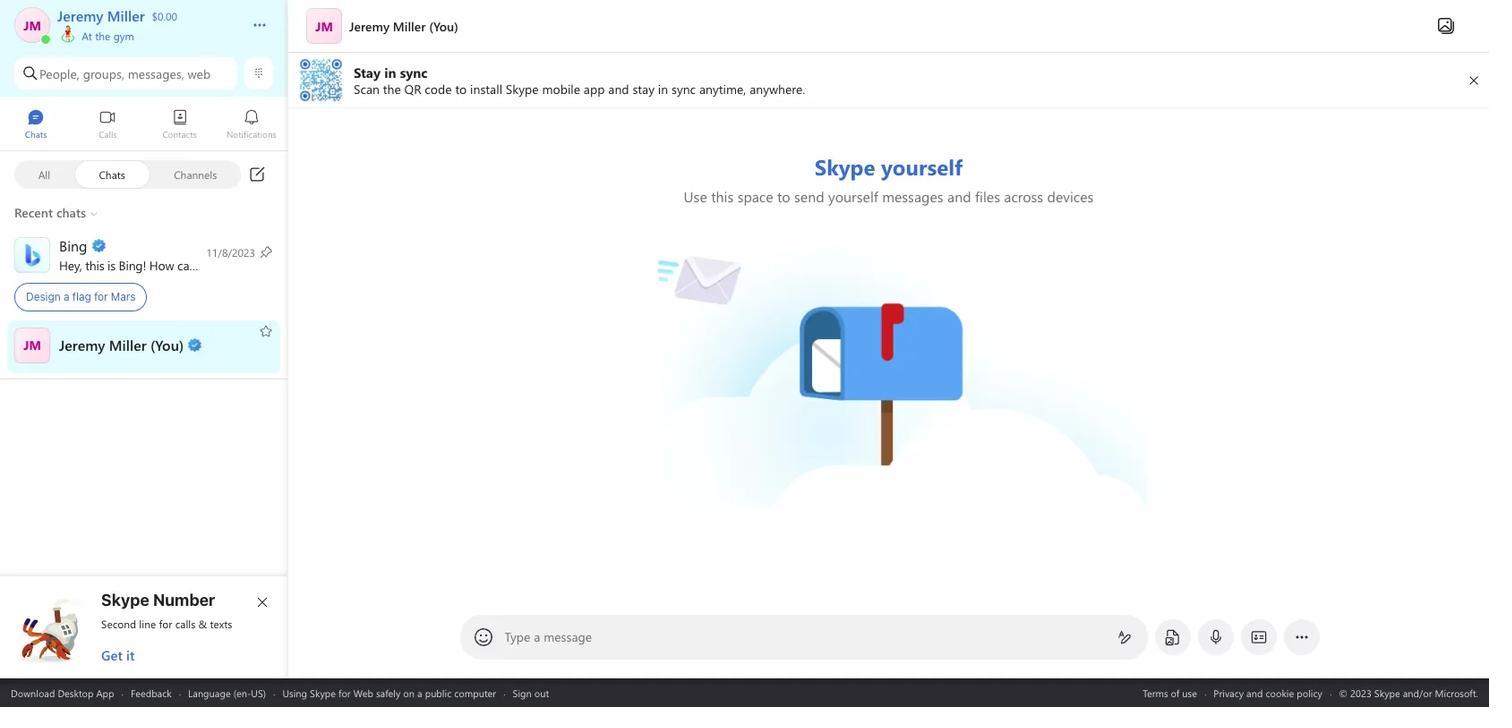 Task type: vqa. For each thing, say whether or not it's contained in the screenshot.
Using
yes



Task type: locate. For each thing, give the bounding box(es) containing it.
1 horizontal spatial for
[[159, 617, 172, 632]]

1 vertical spatial a
[[534, 629, 541, 646]]

all
[[38, 167, 50, 181]]

second
[[101, 617, 136, 632]]

1 vertical spatial skype
[[310, 687, 336, 700]]

type
[[505, 629, 531, 646]]

tab list
[[0, 101, 288, 151]]

for for second line for calls & texts
[[159, 617, 172, 632]]

policy
[[1297, 687, 1323, 700]]

how
[[149, 257, 174, 274]]

privacy and cookie policy link
[[1214, 687, 1323, 700]]

sign out
[[513, 687, 549, 700]]

out
[[535, 687, 549, 700]]

line
[[139, 617, 156, 632]]

for right flag
[[94, 290, 108, 304]]

a for message
[[534, 629, 541, 646]]

for left web in the left bottom of the page
[[339, 687, 351, 700]]

and
[[1247, 687, 1264, 700]]

a
[[64, 290, 69, 304], [534, 629, 541, 646], [418, 687, 423, 700]]

1 vertical spatial for
[[159, 617, 172, 632]]

get it
[[101, 647, 135, 665]]

can
[[177, 257, 196, 274]]

0 vertical spatial for
[[94, 290, 108, 304]]

for
[[94, 290, 108, 304], [159, 617, 172, 632], [339, 687, 351, 700]]

skype
[[101, 591, 149, 610], [310, 687, 336, 700]]

feedback
[[131, 687, 172, 700]]

feedback link
[[131, 687, 172, 700]]

2 horizontal spatial for
[[339, 687, 351, 700]]

get
[[101, 647, 123, 665]]

use
[[1183, 687, 1198, 700]]

skype number
[[101, 591, 215, 610]]

at the gym
[[79, 29, 134, 43]]

privacy and cookie policy
[[1214, 687, 1323, 700]]

0 vertical spatial skype
[[101, 591, 149, 610]]

sign
[[513, 687, 532, 700]]

0 horizontal spatial a
[[64, 290, 69, 304]]

today?
[[256, 257, 291, 274]]

the
[[95, 29, 111, 43]]

2 horizontal spatial a
[[534, 629, 541, 646]]

a right type
[[534, 629, 541, 646]]

skype right using
[[310, 687, 336, 700]]

0 horizontal spatial skype
[[101, 591, 149, 610]]

web
[[354, 687, 374, 700]]

!
[[143, 257, 146, 274]]

sign out link
[[513, 687, 549, 700]]

type a message
[[505, 629, 592, 646]]

message
[[544, 629, 592, 646]]

on
[[403, 687, 415, 700]]

using skype for web safely on a public computer link
[[283, 687, 496, 700]]

public
[[425, 687, 452, 700]]

for inside skype number element
[[159, 617, 172, 632]]

people, groups, messages, web button
[[14, 57, 237, 90]]

download desktop app
[[11, 687, 114, 700]]

channels
[[174, 167, 217, 181]]

for right line
[[159, 617, 172, 632]]

(en-
[[234, 687, 251, 700]]

groups,
[[83, 65, 124, 82]]

bing
[[119, 257, 143, 274]]

a right on
[[418, 687, 423, 700]]

2 vertical spatial for
[[339, 687, 351, 700]]

1 horizontal spatial a
[[418, 687, 423, 700]]

2 vertical spatial a
[[418, 687, 423, 700]]

0 vertical spatial a
[[64, 290, 69, 304]]

skype up second
[[101, 591, 149, 610]]

a left flag
[[64, 290, 69, 304]]

computer
[[454, 687, 496, 700]]

Type a message text field
[[506, 629, 1103, 648]]

i
[[199, 257, 203, 274]]



Task type: describe. For each thing, give the bounding box(es) containing it.
cookie
[[1266, 687, 1295, 700]]

a for flag
[[64, 290, 69, 304]]

calls
[[175, 617, 196, 632]]

messages,
[[128, 65, 184, 82]]

gym
[[113, 29, 134, 43]]

it
[[126, 647, 135, 665]]

language (en-us) link
[[188, 687, 266, 700]]

desktop
[[58, 687, 94, 700]]

texts
[[210, 617, 232, 632]]

for for using skype for web safely on a public computer
[[339, 687, 351, 700]]

you
[[232, 257, 252, 274]]

design
[[26, 290, 61, 304]]

at the gym button
[[57, 0, 235, 168]]

this
[[85, 257, 104, 274]]

at
[[82, 29, 92, 43]]

skype number element
[[15, 591, 273, 665]]

help
[[206, 257, 229, 274]]

of
[[1171, 687, 1180, 700]]

chats
[[99, 167, 125, 181]]

download
[[11, 687, 55, 700]]

terms of use
[[1143, 687, 1198, 700]]

hey, this is bing ! how can i help you today?
[[59, 257, 294, 274]]

language (en-us)
[[188, 687, 266, 700]]

app
[[96, 687, 114, 700]]

1 horizontal spatial skype
[[310, 687, 336, 700]]

second line for calls & texts
[[101, 617, 232, 632]]

terms of use link
[[1143, 687, 1198, 700]]

is
[[108, 257, 116, 274]]

flag
[[72, 290, 91, 304]]

design a flag for mars
[[26, 290, 136, 304]]

using
[[283, 687, 307, 700]]

people,
[[39, 65, 80, 82]]

&
[[199, 617, 207, 632]]

download desktop app link
[[11, 687, 114, 700]]

safely
[[376, 687, 401, 700]]

number
[[153, 591, 215, 610]]

terms
[[1143, 687, 1169, 700]]

using skype for web safely on a public computer
[[283, 687, 496, 700]]

us)
[[251, 687, 266, 700]]

web
[[188, 65, 211, 82]]

language
[[188, 687, 231, 700]]

privacy
[[1214, 687, 1244, 700]]

0 horizontal spatial for
[[94, 290, 108, 304]]

mars
[[111, 290, 136, 304]]

people, groups, messages, web
[[39, 65, 211, 82]]

hey,
[[59, 257, 82, 274]]



